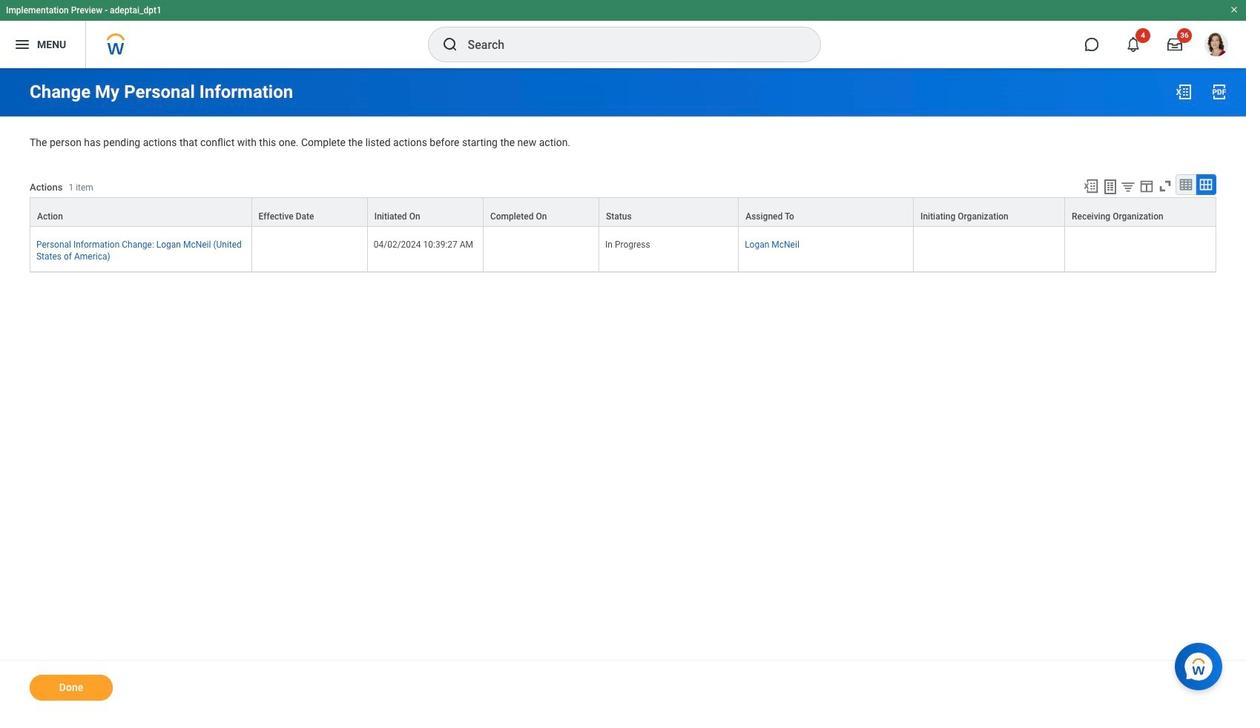 Task type: vqa. For each thing, say whether or not it's contained in the screenshot.
bottom chevron right icon
no



Task type: describe. For each thing, give the bounding box(es) containing it.
export to worksheets image
[[1102, 178, 1120, 196]]

3 cell from the left
[[914, 227, 1066, 272]]

Search Workday  search field
[[468, 28, 790, 61]]

4 cell from the left
[[1066, 227, 1217, 272]]

select to filter grid data image
[[1120, 179, 1137, 194]]

export to excel image for view printable version (pdf) image
[[1175, 83, 1193, 101]]

view printable version (pdf) image
[[1211, 83, 1229, 101]]

click to view/edit grid preferences image
[[1139, 178, 1155, 194]]

justify image
[[13, 36, 31, 53]]

table image
[[1179, 177, 1194, 192]]



Task type: locate. For each thing, give the bounding box(es) containing it.
fullscreen image
[[1158, 178, 1174, 194]]

1 horizontal spatial export to excel image
[[1175, 83, 1193, 101]]

1 row from the top
[[30, 197, 1217, 228]]

0 horizontal spatial export to excel image
[[1083, 178, 1100, 194]]

export to excel image left view printable version (pdf) image
[[1175, 83, 1193, 101]]

1 vertical spatial export to excel image
[[1083, 178, 1100, 194]]

notifications large image
[[1126, 37, 1141, 52]]

0 vertical spatial export to excel image
[[1175, 83, 1193, 101]]

inbox large image
[[1168, 37, 1183, 52]]

2 cell from the left
[[484, 227, 600, 272]]

banner
[[0, 0, 1247, 68]]

search image
[[441, 36, 459, 53]]

main content
[[0, 68, 1247, 715]]

close environment banner image
[[1230, 5, 1239, 14]]

cell
[[252, 227, 368, 272], [484, 227, 600, 272], [914, 227, 1066, 272], [1066, 227, 1217, 272]]

2 row from the top
[[30, 227, 1217, 272]]

export to excel image for the export to worksheets image
[[1083, 178, 1100, 194]]

1 cell from the left
[[252, 227, 368, 272]]

expand table image
[[1199, 177, 1214, 192]]

export to excel image left the export to worksheets image
[[1083, 178, 1100, 194]]

column header
[[739, 197, 914, 228]]

toolbar
[[1077, 174, 1217, 197]]

profile logan mcneil image
[[1205, 33, 1229, 59]]

row
[[30, 197, 1217, 228], [30, 227, 1217, 272]]

export to excel image
[[1175, 83, 1193, 101], [1083, 178, 1100, 194]]



